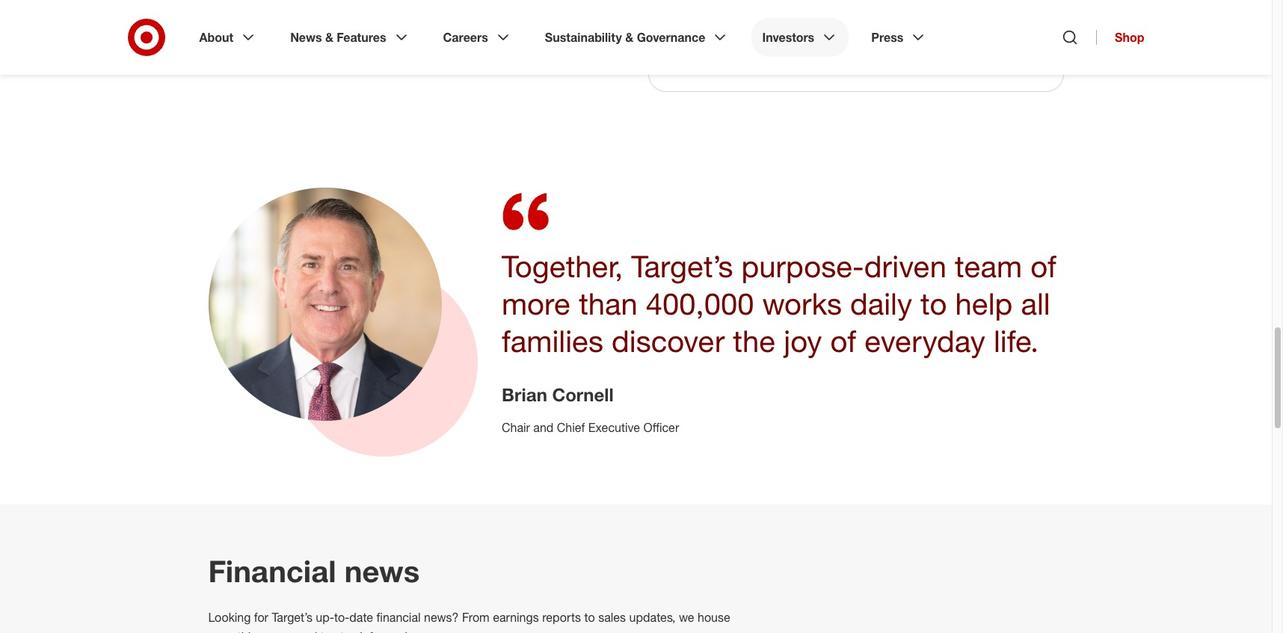 Task type: locate. For each thing, give the bounding box(es) containing it.
together, target's purpose-driven team of more than 400,000 works daily to help all families discover the joy of everyday life.
[[502, 248, 1057, 359]]

up-
[[316, 610, 334, 625]]

for
[[254, 610, 269, 625]]

than
[[579, 286, 638, 322]]

target's up need at the bottom
[[272, 610, 313, 625]]

chair and chief executive officer
[[502, 420, 679, 435]]

target's up 400,000 on the right of page
[[631, 248, 733, 284]]

of right joy
[[830, 323, 856, 359]]

officer
[[643, 420, 679, 435]]

brian cornell
[[502, 384, 614, 406]]

more
[[502, 286, 570, 322]]

& right news
[[325, 30, 334, 45]]

target's inside looking for target's up-to-date financial news? from earnings reports to sales updates, we house everything you need to stay informed.
[[272, 610, 313, 625]]

families
[[502, 323, 603, 359]]

target's
[[631, 248, 733, 284], [272, 610, 313, 625]]

about
[[199, 30, 234, 45]]

about link
[[189, 18, 268, 57]]

on target: inside our stores-as-hubs strategy link
[[673, 23, 951, 39]]

careers link
[[433, 18, 523, 57]]

investors link
[[752, 18, 849, 57]]

2 & from the left
[[626, 30, 634, 45]]

2 vertical spatial to
[[321, 630, 331, 634]]

news
[[290, 30, 322, 45]]

cornell
[[552, 384, 614, 406]]

to-
[[334, 610, 350, 625]]

to down up-
[[321, 630, 331, 634]]

0 horizontal spatial of
[[830, 323, 856, 359]]

1 horizontal spatial of
[[1031, 248, 1057, 284]]

you
[[268, 630, 287, 634]]

&
[[325, 30, 334, 45], [626, 30, 634, 45]]

discover
[[612, 323, 725, 359]]

looking
[[208, 610, 251, 625]]

1 & from the left
[[325, 30, 334, 45]]

to
[[921, 286, 947, 322], [585, 610, 595, 625], [321, 630, 331, 634]]

sales
[[599, 610, 626, 625]]

0 vertical spatial to
[[921, 286, 947, 322]]

careers
[[443, 30, 488, 45]]

& left governance
[[626, 30, 634, 45]]

2 horizontal spatial to
[[921, 286, 947, 322]]

help
[[955, 286, 1013, 322]]

to inside together, target's purpose-driven team of more than 400,000 works daily to help all families discover the joy of everyday life.
[[921, 286, 947, 322]]

daily
[[850, 286, 912, 322]]

news & features link
[[280, 18, 421, 57]]

features
[[337, 30, 386, 45]]

0 vertical spatial target's
[[631, 248, 733, 284]]

to up everyday
[[921, 286, 947, 322]]

1 horizontal spatial target's
[[631, 248, 733, 284]]

all
[[1021, 286, 1050, 322]]

to left sales
[[585, 610, 595, 625]]

0 horizontal spatial target's
[[272, 610, 313, 625]]

1 horizontal spatial &
[[626, 30, 634, 45]]

of up all in the right of the page
[[1031, 248, 1057, 284]]

date
[[350, 610, 373, 625]]

sustainability & governance
[[545, 30, 706, 45]]

we
[[679, 610, 695, 625]]

of
[[1031, 248, 1057, 284], [830, 323, 856, 359]]

and
[[533, 420, 554, 435]]

press
[[872, 30, 904, 45]]

press link
[[861, 18, 938, 57]]

& for sustainability
[[626, 30, 634, 45]]

1 horizontal spatial to
[[585, 610, 595, 625]]

inside
[[739, 23, 775, 39]]

stores-
[[802, 23, 846, 39]]

1 vertical spatial of
[[830, 323, 856, 359]]

1 vertical spatial to
[[585, 610, 595, 625]]

earnings
[[493, 610, 539, 625]]

need
[[290, 630, 317, 634]]

strategy
[[901, 23, 951, 39]]

from
[[462, 610, 490, 625]]

0 horizontal spatial &
[[325, 30, 334, 45]]

1 vertical spatial target's
[[272, 610, 313, 625]]

the
[[733, 323, 776, 359]]



Task type: vqa. For each thing, say whether or not it's contained in the screenshot.
the find
no



Task type: describe. For each thing, give the bounding box(es) containing it.
& for news
[[325, 30, 334, 45]]

target:
[[694, 23, 735, 39]]

shop
[[1116, 30, 1145, 45]]

chair
[[502, 420, 530, 435]]

brian
[[502, 384, 547, 406]]

news?
[[424, 610, 459, 625]]

a man in a suit and tie image
[[208, 188, 442, 421]]

joy
[[784, 323, 822, 359]]

on
[[673, 23, 691, 39]]

sustainability
[[545, 30, 622, 45]]

together,
[[502, 248, 623, 284]]

house
[[698, 610, 731, 625]]

as-
[[846, 23, 865, 39]]

works
[[762, 286, 842, 322]]

financial news
[[208, 553, 420, 589]]

everyday
[[865, 323, 986, 359]]

driven
[[864, 248, 947, 284]]

news
[[345, 553, 420, 589]]

governance
[[637, 30, 706, 45]]

0 horizontal spatial to
[[321, 630, 331, 634]]

updates,
[[630, 610, 676, 625]]

stay
[[335, 630, 357, 634]]

investors
[[763, 30, 815, 45]]

400,000
[[646, 286, 754, 322]]

sustainability & governance link
[[535, 18, 740, 57]]

financial
[[377, 610, 421, 625]]

to for reports
[[585, 610, 595, 625]]

executive
[[588, 420, 640, 435]]

team
[[955, 248, 1022, 284]]

hubs
[[865, 23, 897, 39]]

shop link
[[1097, 30, 1145, 45]]

chief
[[557, 420, 585, 435]]

life.
[[994, 323, 1039, 359]]

everything
[[208, 630, 264, 634]]

looking for target's up-to-date financial news? from earnings reports to sales updates, we house everything you need to stay informed.
[[208, 610, 731, 634]]

target's inside together, target's purpose-driven team of more than 400,000 works daily to help all families discover the joy of everyday life.
[[631, 248, 733, 284]]

financial
[[208, 553, 336, 589]]

news & features
[[290, 30, 386, 45]]

our
[[779, 23, 798, 39]]

informed.
[[360, 630, 410, 634]]

on target: inside our stores-as-hubs strategy
[[673, 23, 951, 39]]

to for daily
[[921, 286, 947, 322]]

reports
[[542, 610, 581, 625]]

0 vertical spatial of
[[1031, 248, 1057, 284]]

purpose-
[[741, 248, 864, 284]]



